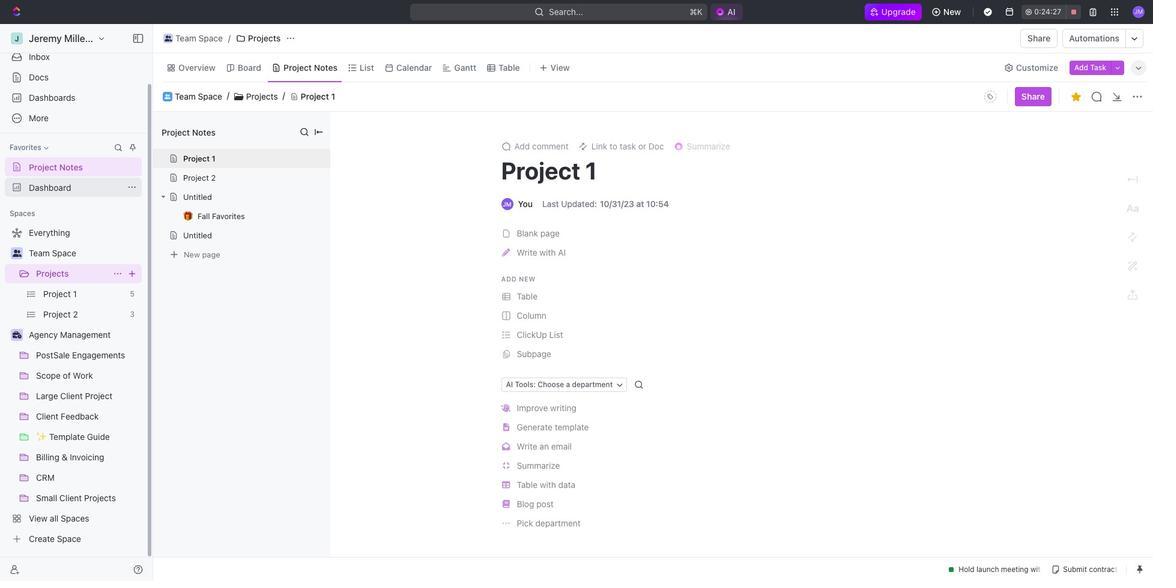 Task type: describe. For each thing, give the bounding box(es) containing it.
jm inside "dropdown button"
[[1135, 8, 1144, 15]]

new
[[519, 275, 536, 283]]

jeremy miller's workspace
[[29, 33, 149, 44]]

jm button
[[1130, 2, 1149, 22]]

jeremy
[[29, 33, 62, 44]]

2 vertical spatial projects link
[[36, 264, 108, 284]]

clickup
[[517, 330, 547, 340]]

0 vertical spatial project 2
[[183, 173, 216, 183]]

scope of work
[[36, 371, 93, 381]]

add new
[[502, 275, 536, 283]]

pick
[[517, 519, 534, 529]]

projects down board
[[246, 91, 278, 101]]

agency management link
[[29, 326, 139, 345]]

ai for ai tools: choose a department
[[506, 380, 513, 389]]

crm link
[[36, 469, 139, 488]]

a
[[566, 380, 570, 389]]

you
[[518, 199, 533, 209]]

pencil image
[[502, 249, 510, 257]]

comment
[[533, 141, 569, 151]]

work
[[73, 371, 93, 381]]

write with ai button
[[498, 243, 938, 263]]

0 vertical spatial team
[[175, 33, 196, 43]]

ai tools: choose a department button
[[502, 378, 628, 392]]

sidebar navigation
[[0, 24, 156, 582]]

2 horizontal spatial notes
[[314, 62, 338, 72]]

3
[[130, 310, 135, 319]]

with for table
[[540, 480, 556, 490]]

improve writing button
[[498, 399, 938, 418]]

list link
[[358, 59, 374, 76]]

summarize button
[[498, 457, 938, 476]]

docs link
[[5, 68, 142, 87]]

0:24:27
[[1035, 7, 1062, 16]]

write an email
[[517, 442, 572, 452]]

project 2 inside project 2 link
[[43, 310, 78, 320]]

write with ai
[[517, 248, 566, 258]]

write for write with ai
[[517, 248, 538, 258]]

small client projects link
[[36, 489, 139, 508]]

user group image inside team space link
[[165, 35, 172, 41]]

🎁 button
[[183, 211, 198, 221]]

compress image
[[503, 462, 510, 470]]

2 inside sidebar navigation
[[73, 310, 78, 320]]

scope of work link
[[36, 367, 139, 386]]

billing & invoicing link
[[36, 448, 139, 468]]

board
[[238, 62, 261, 72]]

pick department
[[517, 519, 581, 529]]

view button
[[535, 53, 574, 82]]

at
[[637, 199, 645, 209]]

view all spaces
[[29, 514, 89, 524]]

inbox link
[[5, 47, 142, 67]]

subpage button
[[498, 345, 938, 364]]

client for small
[[59, 493, 82, 504]]

share button
[[1021, 29, 1059, 48]]

0:24:27 button
[[1022, 5, 1082, 19]]

postsale
[[36, 350, 70, 361]]

upgrade
[[882, 7, 916, 17]]

file word image
[[503, 424, 509, 432]]

blank page
[[517, 228, 560, 239]]

clickup list button
[[498, 326, 938, 345]]

1 vertical spatial team space link
[[175, 91, 222, 102]]

ai tools: choose a department
[[506, 380, 613, 389]]

space down view all spaces link on the bottom of the page
[[57, 534, 81, 545]]

table link
[[497, 59, 520, 76]]

favorites inside the 🎁 fall favorites
[[212, 212, 245, 221]]

0 vertical spatial project notes
[[284, 62, 338, 72]]

with for write
[[540, 248, 556, 258]]

dashboard
[[29, 182, 71, 193]]

all
[[50, 514, 58, 524]]

business time image
[[12, 332, 21, 339]]

small client projects
[[36, 493, 116, 504]]

team space for team space link to the middle
[[175, 91, 222, 101]]

postsale engagements
[[36, 350, 125, 361]]

create space
[[29, 534, 81, 545]]

small
[[36, 493, 57, 504]]

customize
[[1017, 62, 1059, 72]]

task
[[620, 141, 636, 151]]

dropdown menu image
[[981, 87, 1001, 106]]

1 untitled from the top
[[183, 192, 212, 202]]

pick department button
[[498, 514, 938, 534]]

summarize inside button
[[517, 461, 560, 471]]

more button
[[5, 109, 142, 128]]

view for view
[[551, 62, 570, 72]]

data
[[559, 480, 576, 490]]

0 vertical spatial 2
[[211, 173, 216, 183]]

5
[[130, 290, 135, 299]]

project 1 inside sidebar navigation
[[43, 289, 77, 299]]

add for add new
[[502, 275, 517, 283]]

write for write an email
[[517, 442, 538, 452]]

0 vertical spatial table
[[499, 62, 520, 72]]

writing
[[551, 403, 577, 413]]

✨
[[36, 432, 47, 442]]

last
[[543, 199, 559, 209]]

projects up the project 1 link
[[36, 269, 69, 279]]

project 2 link
[[43, 305, 125, 325]]

1 inside sidebar navigation
[[73, 289, 77, 299]]

🎁 fall favorites
[[183, 211, 245, 221]]

template
[[49, 432, 85, 442]]

subpage
[[517, 349, 552, 359]]

user group image for team space link to the middle
[[165, 94, 171, 99]]

last updated: 10/31/23 at 10:54
[[543, 199, 669, 209]]

invoicing
[[70, 453, 104, 463]]

1 vertical spatial client
[[36, 412, 59, 422]]

add task
[[1075, 63, 1107, 72]]

board link
[[235, 59, 261, 76]]

of
[[63, 371, 71, 381]]

hand sparkles image
[[501, 405, 511, 413]]

generate template button
[[498, 418, 938, 438]]

improve writing
[[517, 403, 577, 413]]

automations button
[[1064, 29, 1126, 47]]

engagements
[[72, 350, 125, 361]]

✨ template guide
[[36, 432, 110, 442]]

2 vertical spatial team space link
[[29, 244, 139, 263]]

search...
[[550, 7, 584, 17]]

department inside ai tools: choose a department button
[[572, 380, 613, 389]]

🎁
[[183, 211, 193, 221]]

10:54
[[647, 199, 669, 209]]

view button
[[535, 59, 574, 76]]

generate
[[517, 422, 553, 433]]

client for large
[[60, 391, 83, 401]]

page for blank page
[[541, 228, 560, 239]]

team for team space link to the middle
[[175, 91, 196, 101]]

choose
[[538, 380, 564, 389]]

user group image for bottommost team space link
[[12, 250, 21, 257]]

post
[[537, 499, 554, 510]]

team space for bottommost team space link
[[29, 248, 76, 258]]

table button
[[498, 287, 938, 307]]



Task type: vqa. For each thing, say whether or not it's contained in the screenshot.
Improve writing
yes



Task type: locate. For each thing, give the bounding box(es) containing it.
1 horizontal spatial list
[[550, 330, 564, 340]]

inbox
[[29, 52, 50, 62]]

projects down crm link
[[84, 493, 116, 504]]

overview link
[[176, 59, 216, 76]]

an
[[540, 442, 549, 452]]

gantt link
[[452, 59, 477, 76]]

0 vertical spatial summarize
[[687, 141, 731, 151]]

favorites right fall
[[212, 212, 245, 221]]

list left calendar link
[[360, 62, 374, 72]]

2 up the 🎁 fall favorites
[[211, 173, 216, 183]]

0 horizontal spatial notes
[[59, 162, 83, 172]]

with
[[540, 248, 556, 258], [540, 480, 556, 490]]

space left the /
[[199, 33, 223, 43]]

table right gantt
[[499, 62, 520, 72]]

spaces down small client projects
[[61, 514, 89, 524]]

2 vertical spatial user group image
[[12, 250, 21, 257]]

2 vertical spatial team
[[29, 248, 50, 258]]

space
[[199, 33, 223, 43], [198, 91, 222, 101], [52, 248, 76, 258], [57, 534, 81, 545]]

untitled up new page
[[183, 231, 212, 240]]

0 horizontal spatial favorites
[[10, 143, 41, 152]]

0 vertical spatial untitled
[[183, 192, 212, 202]]

postsale engagements link
[[36, 346, 139, 365]]

new right upgrade
[[944, 7, 962, 17]]

doc
[[649, 141, 665, 151]]

new for new
[[944, 7, 962, 17]]

0 horizontal spatial list
[[360, 62, 374, 72]]

list
[[360, 62, 374, 72], [550, 330, 564, 340]]

project 1
[[301, 91, 335, 101], [183, 154, 216, 163], [502, 156, 598, 185], [43, 289, 77, 299]]

0 vertical spatial notes
[[314, 62, 338, 72]]

link
[[592, 141, 608, 151]]

team space inside tree
[[29, 248, 76, 258]]

0 horizontal spatial page
[[202, 250, 220, 259]]

2 vertical spatial table
[[517, 480, 538, 490]]

1 vertical spatial write
[[517, 442, 538, 452]]

projects link up the project 1 link
[[36, 264, 108, 284]]

1 horizontal spatial page
[[541, 228, 560, 239]]

view inside button
[[551, 62, 570, 72]]

create
[[29, 534, 55, 545]]

untitled up fall
[[183, 192, 212, 202]]

jeremy miller's workspace, , element
[[11, 32, 23, 44]]

2 vertical spatial team space
[[29, 248, 76, 258]]

1 vertical spatial projects link
[[246, 91, 278, 102]]

1 write from the top
[[517, 248, 538, 258]]

1 vertical spatial team space
[[175, 91, 222, 101]]

overview
[[179, 62, 216, 72]]

dashboard link
[[5, 178, 145, 197]]

docs
[[29, 72, 49, 82]]

blank
[[517, 228, 539, 239]]

2 vertical spatial notes
[[59, 162, 83, 172]]

page inside button
[[541, 228, 560, 239]]

book image
[[503, 501, 510, 509]]

clickup list
[[517, 330, 564, 340]]

write inside button
[[517, 442, 538, 452]]

j
[[15, 34, 19, 43]]

1 vertical spatial department
[[536, 519, 581, 529]]

new page
[[184, 250, 220, 259]]

team
[[175, 33, 196, 43], [175, 91, 196, 101], [29, 248, 50, 258]]

share down "customize" 'button'
[[1022, 91, 1046, 102]]

gantt
[[455, 62, 477, 72]]

2 horizontal spatial project notes
[[284, 62, 338, 72]]

blank page button
[[498, 224, 938, 243]]

summarize right doc
[[687, 141, 731, 151]]

1 horizontal spatial project notes
[[162, 127, 216, 137]]

projects
[[248, 33, 281, 43], [246, 91, 278, 101], [36, 269, 69, 279], [84, 493, 116, 504]]

add left new
[[502, 275, 517, 283]]

view right table link at the left top of page
[[551, 62, 570, 72]]

view left all
[[29, 514, 48, 524]]

1 horizontal spatial view
[[551, 62, 570, 72]]

add task button
[[1070, 60, 1112, 75]]

department down the post
[[536, 519, 581, 529]]

team space link down the 'overview' link
[[175, 91, 222, 102]]

agency
[[29, 330, 58, 340]]

team space
[[175, 33, 223, 43], [175, 91, 222, 101], [29, 248, 76, 258]]

department right a
[[572, 380, 613, 389]]

favorites inside "button"
[[10, 143, 41, 152]]

project notes link left list link
[[281, 59, 338, 76]]

team for bottommost team space link
[[29, 248, 50, 258]]

0 vertical spatial user group image
[[165, 35, 172, 41]]

2 horizontal spatial ai
[[728, 7, 736, 17]]

0 horizontal spatial project notes link
[[5, 157, 142, 177]]

1 horizontal spatial project 2
[[183, 173, 216, 183]]

1 horizontal spatial summarize
[[687, 141, 731, 151]]

to
[[610, 141, 618, 151]]

1 vertical spatial team
[[175, 91, 196, 101]]

add left task
[[1075, 63, 1089, 72]]

project notes link up dashboard link
[[5, 157, 142, 177]]

1 vertical spatial notes
[[192, 127, 216, 137]]

1 horizontal spatial favorites
[[212, 212, 245, 221]]

everything
[[29, 228, 70, 238]]

1 vertical spatial project notes
[[162, 127, 216, 137]]

generate template
[[517, 422, 589, 433]]

ai left tools:
[[506, 380, 513, 389]]

client down large
[[36, 412, 59, 422]]

list inside list link
[[360, 62, 374, 72]]

blog post
[[517, 499, 554, 510]]

1 vertical spatial 2
[[73, 310, 78, 320]]

department inside pick department button
[[536, 519, 581, 529]]

ai inside dropdown button
[[506, 380, 513, 389]]

team space down everything
[[29, 248, 76, 258]]

0 vertical spatial team space
[[175, 33, 223, 43]]

⌘k
[[690, 7, 703, 17]]

add for add comment
[[515, 141, 530, 151]]

large client project
[[36, 391, 113, 401]]

untitled
[[183, 192, 212, 202], [183, 231, 212, 240]]

scope
[[36, 371, 61, 381]]

1 horizontal spatial ai
[[558, 248, 566, 258]]

team space link up overview
[[160, 31, 226, 46]]

with left data
[[540, 480, 556, 490]]

0 vertical spatial add
[[1075, 63, 1089, 72]]

notes inside sidebar navigation
[[59, 162, 83, 172]]

ai button
[[711, 4, 743, 20]]

1 vertical spatial user group image
[[165, 94, 171, 99]]

share inside button
[[1028, 33, 1051, 43]]

team down the 'overview' link
[[175, 91, 196, 101]]

1 vertical spatial view
[[29, 514, 48, 524]]

space down everything link
[[52, 248, 76, 258]]

table down new
[[517, 291, 538, 302]]

0 horizontal spatial jm
[[503, 201, 512, 208]]

project notes inside sidebar navigation
[[29, 162, 83, 172]]

0 horizontal spatial ai
[[506, 380, 513, 389]]

2
[[211, 173, 216, 183], [73, 310, 78, 320]]

user group image inside tree
[[12, 250, 21, 257]]

0 vertical spatial projects link
[[233, 31, 284, 46]]

0 horizontal spatial view
[[29, 514, 48, 524]]

fall
[[198, 212, 210, 221]]

1 vertical spatial project 2
[[43, 310, 78, 320]]

0 vertical spatial write
[[517, 248, 538, 258]]

list inside clickup list button
[[550, 330, 564, 340]]

client feedback link
[[36, 407, 139, 427]]

jm
[[1135, 8, 1144, 15], [503, 201, 512, 208]]

automations
[[1070, 33, 1120, 43]]

favorites button
[[5, 141, 53, 155]]

dashboards link
[[5, 88, 142, 108]]

large client project link
[[36, 387, 139, 406]]

ai for ai
[[728, 7, 736, 17]]

0 vertical spatial team space link
[[160, 31, 226, 46]]

project 2 up agency management
[[43, 310, 78, 320]]

page for new page
[[202, 250, 220, 259]]

new down 🎁 dropdown button
[[184, 250, 200, 259]]

0 vertical spatial client
[[60, 391, 83, 401]]

1 vertical spatial project notes link
[[5, 157, 142, 177]]

0 vertical spatial with
[[540, 248, 556, 258]]

table up 'blog'
[[517, 480, 538, 490]]

team space link down everything link
[[29, 244, 139, 263]]

2 write from the top
[[517, 442, 538, 452]]

table with data button
[[498, 476, 938, 495]]

tree containing everything
[[5, 224, 142, 549]]

add comment
[[515, 141, 569, 151]]

team space up overview
[[175, 33, 223, 43]]

projects up board
[[248, 33, 281, 43]]

space down overview
[[198, 91, 222, 101]]

1 horizontal spatial 2
[[211, 173, 216, 183]]

list right clickup
[[550, 330, 564, 340]]

new inside button
[[944, 7, 962, 17]]

0 vertical spatial list
[[360, 62, 374, 72]]

tree
[[5, 224, 142, 549]]

0 horizontal spatial summarize
[[517, 461, 560, 471]]

tree inside sidebar navigation
[[5, 224, 142, 549]]

notes
[[314, 62, 338, 72], [192, 127, 216, 137], [59, 162, 83, 172]]

write down the blank
[[517, 248, 538, 258]]

billing & invoicing
[[36, 453, 104, 463]]

billing
[[36, 453, 59, 463]]

client up client feedback
[[60, 391, 83, 401]]

ai tools: choose a department button
[[502, 378, 628, 392]]

0 vertical spatial share
[[1028, 33, 1051, 43]]

view inside sidebar navigation
[[29, 514, 48, 524]]

0 vertical spatial new
[[944, 7, 962, 17]]

table with data
[[517, 480, 576, 490]]

1 vertical spatial share
[[1022, 91, 1046, 102]]

project 1 link
[[43, 285, 125, 304]]

1 horizontal spatial jm
[[1135, 8, 1144, 15]]

with down blank page
[[540, 248, 556, 258]]

1 vertical spatial jm
[[503, 201, 512, 208]]

1 horizontal spatial spaces
[[61, 514, 89, 524]]

1 with from the top
[[540, 248, 556, 258]]

calendar
[[397, 62, 432, 72]]

/
[[228, 33, 231, 43]]

0 vertical spatial page
[[541, 228, 560, 239]]

team down everything
[[29, 248, 50, 258]]

1 horizontal spatial new
[[944, 7, 962, 17]]

1 vertical spatial summarize
[[517, 461, 560, 471]]

blog post button
[[498, 495, 938, 514]]

favorites down more
[[10, 143, 41, 152]]

envelope open image
[[502, 443, 510, 451]]

feedback
[[61, 412, 99, 422]]

2 up agency management
[[73, 310, 78, 320]]

summarize inside dropdown button
[[687, 141, 731, 151]]

1 vertical spatial spaces
[[61, 514, 89, 524]]

0 horizontal spatial spaces
[[10, 209, 35, 218]]

2 vertical spatial project notes
[[29, 162, 83, 172]]

write inside "write with ai" button
[[517, 248, 538, 258]]

0 horizontal spatial project notes
[[29, 162, 83, 172]]

0 vertical spatial department
[[572, 380, 613, 389]]

page down the 🎁 fall favorites
[[202, 250, 220, 259]]

2 vertical spatial add
[[502, 275, 517, 283]]

2 vertical spatial client
[[59, 493, 82, 504]]

ai right the ⌘k
[[728, 7, 736, 17]]

project notes link
[[281, 59, 338, 76], [5, 157, 142, 177]]

more
[[29, 113, 49, 123]]

new for new page
[[184, 250, 200, 259]]

summarize down write an email
[[517, 461, 560, 471]]

link to task or doc
[[592, 141, 665, 151]]

2 vertical spatial ai
[[506, 380, 513, 389]]

write left an
[[517, 442, 538, 452]]

projects link down board
[[246, 91, 278, 102]]

0 vertical spatial project notes link
[[281, 59, 338, 76]]

add left the comment
[[515, 141, 530, 151]]

1 vertical spatial ai
[[558, 248, 566, 258]]

ai down blank page
[[558, 248, 566, 258]]

view for view all spaces
[[29, 514, 48, 524]]

blog
[[517, 499, 535, 510]]

1 vertical spatial table
[[517, 291, 538, 302]]

client up view all spaces link on the bottom of the page
[[59, 493, 82, 504]]

1 vertical spatial add
[[515, 141, 530, 151]]

project notes
[[284, 62, 338, 72], [162, 127, 216, 137], [29, 162, 83, 172]]

everything link
[[5, 224, 139, 243]]

summarize
[[687, 141, 731, 151], [517, 461, 560, 471]]

1 vertical spatial new
[[184, 250, 200, 259]]

1 horizontal spatial project notes link
[[281, 59, 338, 76]]

email
[[552, 442, 572, 452]]

team inside tree
[[29, 248, 50, 258]]

1 vertical spatial with
[[540, 480, 556, 490]]

share down 0:24:27
[[1028, 33, 1051, 43]]

table image
[[502, 482, 510, 490]]

0 vertical spatial view
[[551, 62, 570, 72]]

improve
[[517, 403, 548, 413]]

add inside button
[[1075, 63, 1089, 72]]

0 vertical spatial spaces
[[10, 209, 35, 218]]

1 horizontal spatial notes
[[192, 127, 216, 137]]

0 horizontal spatial new
[[184, 250, 200, 259]]

template
[[555, 422, 589, 433]]

2 untitled from the top
[[183, 231, 212, 240]]

1 vertical spatial favorites
[[212, 212, 245, 221]]

0 vertical spatial ai
[[728, 7, 736, 17]]

0 vertical spatial jm
[[1135, 8, 1144, 15]]

1 vertical spatial list
[[550, 330, 564, 340]]

✨ template guide link
[[36, 428, 139, 447]]

add for add task
[[1075, 63, 1089, 72]]

user group image
[[165, 35, 172, 41], [165, 94, 171, 99], [12, 250, 21, 257]]

team space down the 'overview' link
[[175, 91, 222, 101]]

2 with from the top
[[540, 480, 556, 490]]

1 vertical spatial untitled
[[183, 231, 212, 240]]

0 vertical spatial favorites
[[10, 143, 41, 152]]

project 2 up fall
[[183, 173, 216, 183]]

spaces up everything
[[10, 209, 35, 218]]

team up the 'overview' link
[[175, 33, 196, 43]]

ai inside button
[[728, 7, 736, 17]]

0 horizontal spatial 2
[[73, 310, 78, 320]]

1 vertical spatial page
[[202, 250, 220, 259]]

view
[[551, 62, 570, 72], [29, 514, 48, 524]]

page up write with ai
[[541, 228, 560, 239]]

projects link right the /
[[233, 31, 284, 46]]

department
[[572, 380, 613, 389], [536, 519, 581, 529]]

0 horizontal spatial project 2
[[43, 310, 78, 320]]



